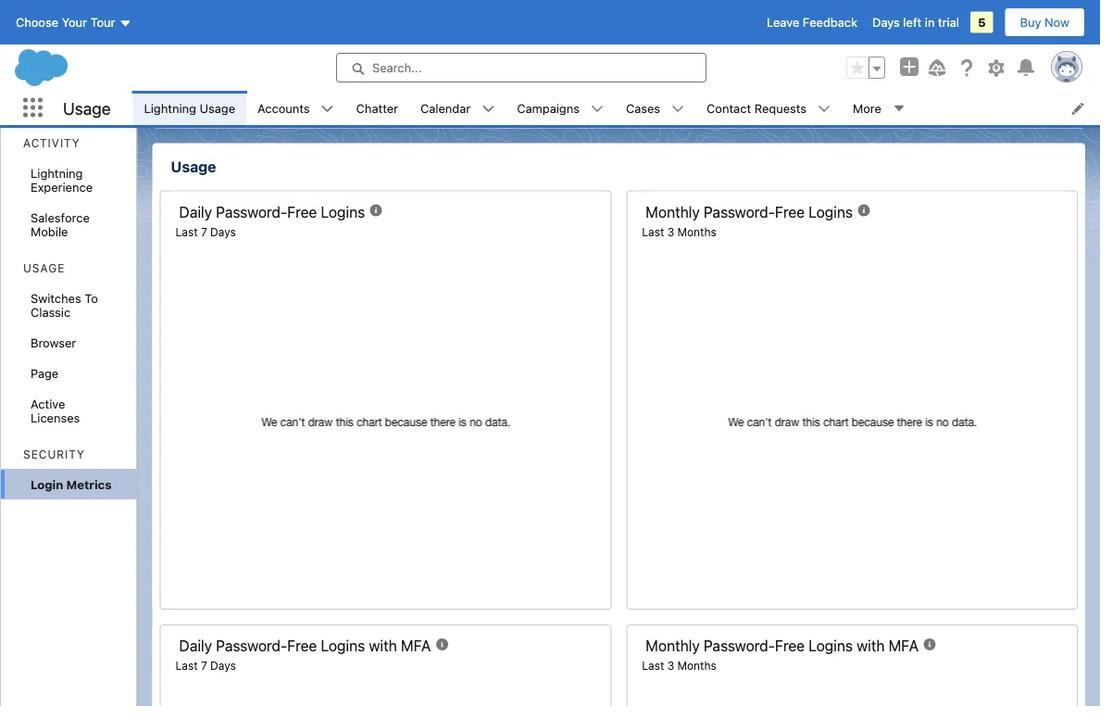 Task type: describe. For each thing, give the bounding box(es) containing it.
contact
[[707, 101, 752, 115]]

calendar list item
[[410, 91, 506, 125]]

contact requests
[[707, 101, 807, 115]]

free for daily password-free logins
[[287, 203, 317, 220]]

switches to classic
[[31, 291, 98, 319]]

command
[[282, 92, 340, 106]]

password- for daily password-free logins
[[216, 203, 287, 220]]

center
[[343, 92, 381, 106]]

now
[[1045, 15, 1070, 29]]

last for daily password-free logins
[[176, 225, 198, 238]]

accounts list item
[[247, 91, 345, 125]]

lightning for lightning usage
[[144, 101, 196, 115]]

choose your tour
[[16, 15, 115, 29]]

browser
[[31, 335, 76, 349]]

login
[[31, 477, 63, 491]]

list containing lightning usage
[[133, 91, 1101, 125]]

monthly for monthly password-free logins with mfa
[[646, 637, 700, 654]]

multi-factor authentication (mfa) and general security actions
[[171, 60, 628, 78]]

with for monthly password-free logins with mfa
[[857, 637, 885, 654]]

licenses
[[31, 411, 80, 424]]

leave
[[767, 15, 800, 29]]

requests
[[755, 101, 807, 115]]

1 horizontal spatial multi-
[[453, 92, 486, 106]]

months for monthly password-free logins
[[678, 225, 717, 238]]

password- for monthly password-free logins
[[704, 203, 776, 220]]

text default image for accounts
[[321, 102, 334, 115]]

password- for daily password-free logins with mfa
[[216, 637, 287, 654]]

logins for monthly password-free logins with mfa
[[809, 637, 853, 654]]

1 horizontal spatial authentication
[[525, 92, 607, 106]]

usage inside list
[[200, 101, 235, 115]]

actions
[[574, 60, 628, 78]]

0 vertical spatial days
[[873, 15, 901, 29]]

last 7 days for daily password-free logins with mfa
[[176, 659, 236, 672]]

last 3 months for monthly password-free logins with mfa
[[642, 659, 717, 672]]

buy
[[1021, 15, 1042, 29]]

open multi-factor authentication assistant
[[419, 92, 661, 106]]

accounts link
[[247, 91, 321, 125]]

2 vertical spatial security
[[23, 448, 85, 461]]

more
[[853, 101, 882, 115]]

3 for monthly password-free logins
[[668, 225, 675, 238]]

calendar
[[421, 101, 471, 115]]

metrics
[[66, 477, 112, 491]]

1 horizontal spatial salesforce
[[734, 92, 793, 106]]

1 horizontal spatial factor
[[486, 92, 522, 106]]

campaigns link
[[506, 91, 591, 125]]

optimizer
[[796, 92, 851, 106]]

with for daily password-free logins with mfa
[[369, 637, 397, 654]]

feedback
[[803, 15, 858, 29]]

0 vertical spatial multi-
[[171, 60, 214, 78]]

usage up switches
[[23, 262, 65, 275]]

experience
[[31, 180, 93, 194]]

leave feedback
[[767, 15, 858, 29]]

open security command center link
[[199, 92, 381, 106]]

in
[[926, 15, 935, 29]]

1 horizontal spatial security
[[233, 92, 279, 106]]

open for open security command center
[[199, 92, 230, 106]]

days for daily password-free logins
[[210, 225, 236, 238]]

last for monthly password-free logins with mfa
[[642, 659, 665, 672]]

daily password-free logins
[[179, 203, 365, 220]]

monthly password-free logins
[[646, 203, 853, 220]]

daily for daily password-free logins
[[179, 203, 212, 220]]

open for open salesforce optimizer
[[700, 92, 730, 106]]

calendar link
[[410, 91, 482, 125]]

login metrics
[[31, 477, 112, 491]]

accounts
[[258, 101, 310, 115]]

monthly password-free logins with mfa
[[646, 637, 919, 654]]

logins for monthly password-free logins
[[809, 203, 853, 220]]

to
[[85, 291, 98, 305]]

contact requests link
[[696, 91, 818, 125]]

salesforce mobile
[[31, 210, 90, 238]]



Task type: locate. For each thing, give the bounding box(es) containing it.
months
[[678, 225, 717, 238], [678, 659, 717, 672]]

0 horizontal spatial factor
[[214, 60, 260, 78]]

text default image inside calendar list item
[[482, 102, 495, 115]]

text default image for calendar
[[482, 102, 495, 115]]

buy now button
[[1005, 7, 1086, 37]]

open salesforce optimizer link
[[700, 92, 851, 106]]

1 vertical spatial multi-
[[453, 92, 486, 106]]

tour
[[90, 15, 115, 29]]

2 horizontal spatial open
[[700, 92, 730, 106]]

0 horizontal spatial multi-
[[171, 60, 214, 78]]

buy now
[[1021, 15, 1070, 29]]

mfa assistant image
[[391, 88, 413, 110]]

1 vertical spatial last 3 months
[[642, 659, 717, 672]]

3 text default image from the left
[[482, 102, 495, 115]]

last for monthly password-free logins
[[642, 225, 665, 238]]

logins for daily password-free logins
[[321, 203, 365, 220]]

2 last 3 months from the top
[[642, 659, 717, 672]]

factor
[[214, 60, 260, 78], [486, 92, 522, 106]]

and
[[420, 60, 447, 78]]

1 with from the left
[[369, 637, 397, 654]]

2 horizontal spatial security
[[510, 60, 570, 78]]

text default image inside campaigns list item
[[591, 102, 604, 115]]

1 horizontal spatial mfa
[[889, 637, 919, 654]]

0 vertical spatial lightning
[[144, 101, 196, 115]]

open multi-factor authentication assistant link
[[419, 92, 661, 106]]

0 vertical spatial 7
[[201, 225, 207, 238]]

0 horizontal spatial open
[[199, 92, 230, 106]]

1 vertical spatial 7
[[201, 659, 207, 672]]

salesforce
[[734, 92, 793, 106], [31, 210, 90, 224]]

contact requests list item
[[696, 91, 842, 125]]

1 3 from the top
[[668, 225, 675, 238]]

chatter
[[356, 101, 398, 115]]

2 7 from the top
[[201, 659, 207, 672]]

1 mfa from the left
[[401, 637, 431, 654]]

password-
[[216, 203, 287, 220], [704, 203, 776, 220], [216, 637, 287, 654], [704, 637, 776, 654]]

7
[[201, 225, 207, 238], [201, 659, 207, 672]]

days left in trial
[[873, 15, 960, 29]]

2 text default image from the left
[[321, 102, 334, 115]]

last
[[176, 225, 198, 238], [642, 225, 665, 238], [176, 659, 198, 672], [642, 659, 665, 672]]

0 vertical spatial factor
[[214, 60, 260, 78]]

1 vertical spatial days
[[210, 225, 236, 238]]

7 for daily password-free logins with mfa
[[201, 659, 207, 672]]

multi- down general in the top of the page
[[453, 92, 486, 106]]

factor down search... button
[[486, 92, 522, 106]]

general
[[451, 60, 507, 78]]

2 vertical spatial days
[[210, 659, 236, 672]]

last 7 days
[[176, 225, 236, 238], [176, 659, 236, 672]]

1 vertical spatial daily
[[179, 637, 212, 654]]

last 7 days for daily password-free logins
[[176, 225, 236, 238]]

search...
[[373, 61, 422, 75]]

2 monthly from the top
[[646, 637, 700, 654]]

0 vertical spatial last 7 days
[[176, 225, 236, 238]]

cases list item
[[615, 91, 696, 125]]

2 last 7 days from the top
[[176, 659, 236, 672]]

switches
[[31, 291, 81, 305]]

page
[[31, 366, 59, 380]]

campaigns list item
[[506, 91, 615, 125]]

multi-
[[171, 60, 214, 78], [453, 92, 486, 106]]

2 with from the left
[[857, 637, 885, 654]]

free for monthly password-free logins with mfa
[[776, 637, 805, 654]]

days for daily password-free logins with mfa
[[210, 659, 236, 672]]

open
[[199, 92, 230, 106], [419, 92, 450, 106], [700, 92, 730, 106]]

open security command center
[[199, 92, 381, 106]]

text default image inside cases "list item"
[[672, 102, 685, 115]]

lightning usage
[[144, 101, 235, 115]]

free
[[287, 203, 317, 220], [776, 203, 805, 220], [287, 637, 317, 654], [776, 637, 805, 654]]

1 vertical spatial last 7 days
[[176, 659, 236, 672]]

days down daily password-free logins
[[210, 225, 236, 238]]

logins
[[321, 203, 365, 220], [809, 203, 853, 220], [321, 637, 365, 654], [809, 637, 853, 654]]

open for open multi-factor authentication assistant
[[419, 92, 450, 106]]

0 horizontal spatial security
[[23, 448, 85, 461]]

1 vertical spatial authentication
[[525, 92, 607, 106]]

lightning inside lightning experience
[[31, 166, 83, 180]]

1 horizontal spatial open
[[419, 92, 450, 106]]

usage up activity
[[63, 98, 111, 118]]

left
[[904, 15, 922, 29]]

mfa for monthly password-free logins with mfa
[[889, 637, 919, 654]]

1 last 7 days from the top
[[176, 225, 236, 238]]

4 text default image from the left
[[591, 102, 604, 115]]

1 vertical spatial lightning
[[31, 166, 83, 180]]

text default image inside more dropdown button
[[893, 102, 906, 115]]

password- for monthly password-free logins with mfa
[[704, 637, 776, 654]]

0 vertical spatial daily
[[179, 203, 212, 220]]

security
[[510, 60, 570, 78], [233, 92, 279, 106], [23, 448, 85, 461]]

months down monthly password-free logins
[[678, 225, 717, 238]]

0 vertical spatial monthly
[[646, 203, 700, 220]]

2 open from the left
[[419, 92, 450, 106]]

(mfa)
[[373, 60, 417, 78]]

active licenses
[[31, 397, 80, 424]]

text default image right the cases at the top of page
[[672, 102, 685, 115]]

daily
[[179, 203, 212, 220], [179, 637, 212, 654]]

2 mfa from the left
[[889, 637, 919, 654]]

1 last 3 months from the top
[[642, 225, 717, 238]]

choose your tour button
[[15, 7, 133, 37]]

1 7 from the top
[[201, 225, 207, 238]]

1 text default image from the left
[[893, 102, 906, 115]]

2 daily from the top
[[179, 637, 212, 654]]

multi- up lightning usage on the left top of the page
[[171, 60, 214, 78]]

last 3 months
[[642, 225, 717, 238], [642, 659, 717, 672]]

factor up accounts
[[214, 60, 260, 78]]

0 horizontal spatial mfa
[[401, 637, 431, 654]]

1 horizontal spatial with
[[857, 637, 885, 654]]

1 vertical spatial monthly
[[646, 637, 700, 654]]

0 horizontal spatial lightning
[[31, 166, 83, 180]]

0 vertical spatial authentication
[[263, 60, 369, 78]]

0 vertical spatial 3
[[668, 225, 675, 238]]

5
[[979, 15, 986, 29]]

6 text default image from the left
[[818, 102, 831, 115]]

text default image left assistant
[[591, 102, 604, 115]]

activity
[[23, 137, 80, 150]]

3
[[668, 225, 675, 238], [668, 659, 675, 672]]

0 vertical spatial months
[[678, 225, 717, 238]]

free for monthly password-free logins
[[776, 203, 805, 220]]

lightning experience
[[31, 166, 93, 194]]

mfa for daily password-free logins with mfa
[[401, 637, 431, 654]]

text default image left "more"
[[818, 102, 831, 115]]

1 vertical spatial months
[[678, 659, 717, 672]]

months for monthly password-free logins with mfa
[[678, 659, 717, 672]]

your
[[62, 15, 87, 29]]

2 months from the top
[[678, 659, 717, 672]]

1 monthly from the top
[[646, 203, 700, 220]]

0 horizontal spatial authentication
[[263, 60, 369, 78]]

1 horizontal spatial lightning
[[144, 101, 196, 115]]

with
[[369, 637, 397, 654], [857, 637, 885, 654]]

0 vertical spatial last 3 months
[[642, 225, 717, 238]]

text default image inside accounts list item
[[321, 102, 334, 115]]

chatter link
[[345, 91, 410, 125]]

1 daily from the top
[[179, 203, 212, 220]]

7 for daily password-free logins
[[201, 225, 207, 238]]

days left left
[[873, 15, 901, 29]]

lightning
[[144, 101, 196, 115], [31, 166, 83, 180]]

lightning usage link
[[133, 91, 247, 125]]

text default image for cases
[[672, 102, 685, 115]]

daily for daily password-free logins with mfa
[[179, 637, 212, 654]]

0 vertical spatial salesforce
[[734, 92, 793, 106]]

text default image inside contact requests list item
[[818, 102, 831, 115]]

last for daily password-free logins with mfa
[[176, 659, 198, 672]]

active
[[31, 397, 65, 411]]

text default image left 'center'
[[321, 102, 334, 115]]

0 vertical spatial security
[[510, 60, 570, 78]]

months down the monthly password-free logins with mfa
[[678, 659, 717, 672]]

1 vertical spatial factor
[[486, 92, 522, 106]]

usage down lightning usage on the left top of the page
[[171, 158, 216, 175]]

mfa
[[401, 637, 431, 654], [889, 637, 919, 654]]

text default image for campaigns
[[591, 102, 604, 115]]

text default image right "more"
[[893, 102, 906, 115]]

classic
[[31, 305, 71, 319]]

search... button
[[336, 53, 707, 82]]

1 vertical spatial salesforce
[[31, 210, 90, 224]]

0 horizontal spatial salesforce
[[31, 210, 90, 224]]

trial
[[939, 15, 960, 29]]

authentication
[[263, 60, 369, 78], [525, 92, 607, 106]]

logins for daily password-free logins with mfa
[[321, 637, 365, 654]]

last 3 months for monthly password-free logins
[[642, 225, 717, 238]]

0 horizontal spatial with
[[369, 637, 397, 654]]

list
[[133, 91, 1101, 125]]

days
[[873, 15, 901, 29], [210, 225, 236, 238], [210, 659, 236, 672]]

open salesforce optimizer
[[700, 92, 851, 106]]

text default image for contact requests
[[818, 102, 831, 115]]

more button
[[842, 91, 917, 125]]

1 months from the top
[[678, 225, 717, 238]]

days down daily password-free logins with mfa
[[210, 659, 236, 672]]

text default image
[[893, 102, 906, 115], [321, 102, 334, 115], [482, 102, 495, 115], [591, 102, 604, 115], [672, 102, 685, 115], [818, 102, 831, 115]]

choose
[[16, 15, 58, 29]]

usage left the accounts link
[[200, 101, 235, 115]]

monthly
[[646, 203, 700, 220], [646, 637, 700, 654]]

1 vertical spatial 3
[[668, 659, 675, 672]]

1 vertical spatial security
[[233, 92, 279, 106]]

daily password-free logins with mfa
[[179, 637, 431, 654]]

free for daily password-free logins with mfa
[[287, 637, 317, 654]]

2 3 from the top
[[668, 659, 675, 672]]

mobile
[[31, 224, 68, 238]]

3 open from the left
[[700, 92, 730, 106]]

text default image down general in the top of the page
[[482, 102, 495, 115]]

monthly for monthly password-free logins
[[646, 203, 700, 220]]

leave feedback link
[[767, 15, 858, 29]]

campaigns
[[517, 101, 580, 115]]

5 text default image from the left
[[672, 102, 685, 115]]

assistant
[[610, 92, 661, 106]]

group
[[847, 57, 886, 79]]

lightning for lightning experience
[[31, 166, 83, 180]]

usage
[[63, 98, 111, 118], [200, 101, 235, 115], [171, 158, 216, 175], [23, 262, 65, 275]]

3 for monthly password-free logins with mfa
[[668, 659, 675, 672]]

cases link
[[615, 91, 672, 125]]

1 open from the left
[[199, 92, 230, 106]]

cases
[[626, 101, 661, 115]]



Task type: vqa. For each thing, say whether or not it's contained in the screenshot.
the topmost Multi-
yes



